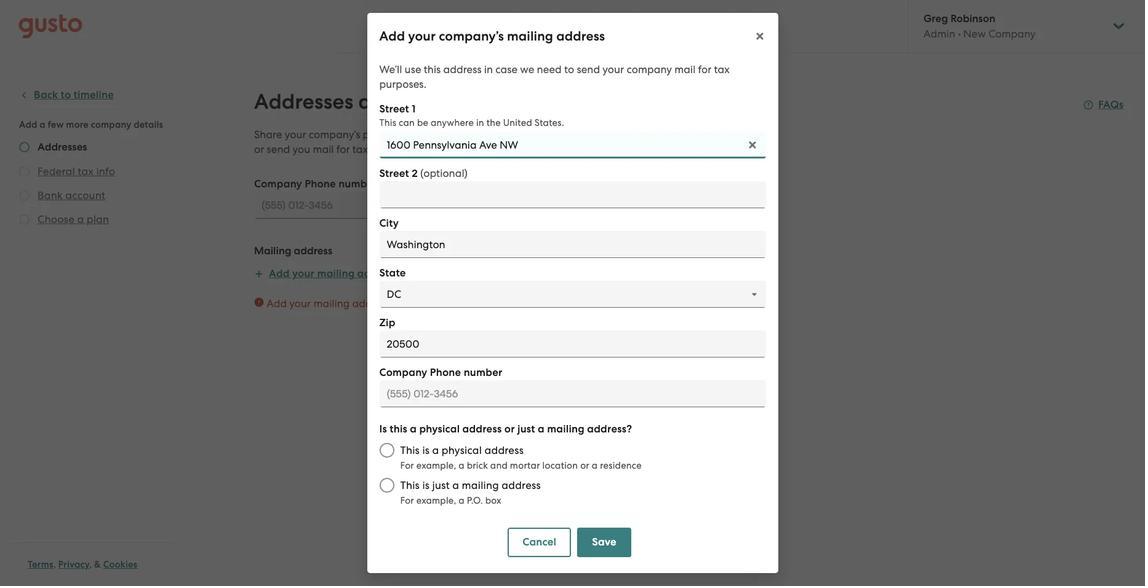 Task type: vqa. For each thing, say whether or not it's contained in the screenshot.
service
no



Task type: locate. For each thing, give the bounding box(es) containing it.
a inside button
[[77, 213, 84, 226]]

1 vertical spatial company phone number
[[379, 367, 502, 380]]

address up add your mailing address
[[294, 245, 332, 258]]

1 horizontal spatial continue
[[460, 344, 503, 357]]

for for this is just a mailing address
[[400, 496, 414, 507]]

just up mortar
[[517, 423, 535, 436]]

2 vertical spatial tax
[[78, 166, 94, 178]]

a left plan
[[77, 213, 84, 226]]

0 vertical spatial company phone number
[[254, 178, 377, 191]]

0 horizontal spatial continue
[[406, 298, 448, 310]]

cancel button
[[508, 529, 571, 558]]

your for add your mailing address to continue
[[289, 298, 311, 310]]

street left 2
[[379, 167, 409, 180]]

to
[[564, 63, 574, 76], [61, 89, 71, 102], [583, 129, 593, 141], [393, 298, 403, 310]]

0 vertical spatial for
[[698, 63, 712, 76]]

physical
[[419, 423, 460, 436], [442, 445, 482, 457]]

mailing up p.o.
[[462, 480, 499, 492]]

0 vertical spatial company's
[[439, 28, 504, 44]]

case
[[495, 63, 518, 76], [514, 129, 536, 141]]

0 vertical spatial phone
[[305, 178, 336, 191]]

or down share
[[254, 143, 264, 156]]

for example, a p.o. box
[[400, 496, 501, 507]]

this right use
[[424, 63, 441, 76]]

a left residence
[[592, 461, 598, 472]]

1 horizontal spatial just
[[517, 423, 535, 436]]

need
[[537, 63, 562, 76], [555, 129, 580, 141]]

0 horizontal spatial we
[[520, 63, 534, 76]]

0 horizontal spatial for
[[336, 143, 350, 156]]

mail inside the we'll use this address in case we need to send your company mail for tax purposes.
[[674, 63, 695, 76]]

0 vertical spatial physical
[[419, 423, 460, 436]]

2 vertical spatial this
[[400, 480, 420, 492]]

mailing
[[254, 245, 291, 258]]

save and continue
[[411, 344, 503, 357]]

0 vertical spatial company
[[627, 63, 672, 76]]

0 horizontal spatial number
[[338, 178, 377, 191]]

1 vertical spatial company
[[379, 367, 427, 380]]

details
[[480, 89, 545, 114], [134, 119, 163, 130]]

company's inside share your company's phone number and address, in case we need to contact you or send you mail for tax purposes.
[[309, 129, 360, 141]]

1 vertical spatial you
[[293, 143, 310, 156]]

0 vertical spatial addresses
[[254, 89, 353, 114]]

1 horizontal spatial company's
[[439, 28, 504, 44]]

company for company phone number phone field
[[379, 367, 427, 380]]

and
[[358, 89, 397, 114], [437, 129, 456, 141], [438, 344, 458, 357], [490, 461, 508, 472]]

for for this is a physical address
[[400, 461, 414, 472]]

account
[[65, 190, 105, 202]]

1 vertical spatial company's
[[309, 129, 360, 141]]

for
[[698, 63, 712, 76], [336, 143, 350, 156]]

1 vertical spatial we
[[539, 129, 553, 141]]

back to timeline button
[[19, 88, 114, 103]]

for inside share your company's phone number and address, in case we need to contact you or send you mail for tax purposes.
[[336, 143, 350, 156]]

in inside the we'll use this address in case we need to send your company mail for tax purposes.
[[484, 63, 493, 76]]

street inside street 1 this can be anywhere in the united states.
[[379, 103, 409, 116]]

bank account button
[[38, 188, 105, 203]]

mail
[[674, 63, 695, 76], [313, 143, 334, 156]]

1 horizontal spatial addresses
[[254, 89, 353, 114]]

1 horizontal spatial contact
[[595, 129, 632, 141]]

purposes. down phone
[[371, 143, 418, 156]]

1 vertical spatial tax
[[352, 143, 368, 156]]

this down this is a physical address radio
[[400, 480, 420, 492]]

mailing address
[[254, 245, 332, 258]]

company
[[627, 63, 672, 76], [91, 119, 131, 130]]

0 vertical spatial or
[[254, 143, 264, 156]]

1 vertical spatial contact
[[595, 129, 632, 141]]

1 horizontal spatial tax
[[352, 143, 368, 156]]

need inside the we'll use this address in case we need to send your company mail for tax purposes.
[[537, 63, 562, 76]]

a left p.o.
[[459, 496, 464, 507]]

this right is
[[390, 423, 407, 436]]

addresses for addresses
[[38, 141, 87, 154]]

this left can
[[379, 118, 396, 129]]

1 for from the top
[[400, 461, 414, 472]]

number for company phone number phone field
[[464, 367, 502, 380]]

1 horizontal spatial details
[[480, 89, 545, 114]]

physical up brick
[[442, 445, 482, 457]]

address up the we'll use this address in case we need to send your company mail for tax purposes.
[[556, 28, 605, 44]]

company's for mailing
[[439, 28, 504, 44]]

this
[[424, 63, 441, 76], [390, 423, 407, 436]]

terms link
[[28, 560, 53, 571]]

1 horizontal spatial ,
[[89, 560, 92, 571]]

1 vertical spatial send
[[267, 143, 290, 156]]

for up this is just a mailing address option
[[400, 461, 414, 472]]

is up for example, a p.o. box
[[422, 480, 430, 492]]

&
[[94, 560, 101, 571]]

2 vertical spatial number
[[464, 367, 502, 380]]

1 horizontal spatial company
[[627, 63, 672, 76]]

or right "location"
[[580, 461, 589, 472]]

0 vertical spatial contact
[[402, 89, 475, 114]]

0 vertical spatial street
[[379, 103, 409, 116]]

0 vertical spatial continue
[[406, 298, 448, 310]]

we inside share your company's phone number and address, in case we need to contact you or send you mail for tax purposes.
[[539, 129, 553, 141]]

address down 'add your company's mailing address'
[[443, 63, 482, 76]]

0 vertical spatial save
[[411, 344, 435, 357]]

0 vertical spatial this
[[424, 63, 441, 76]]

1 vertical spatial physical
[[442, 445, 482, 457]]

0 vertical spatial mail
[[674, 63, 695, 76]]

add inside dialog
[[379, 28, 405, 44]]

federal
[[38, 166, 75, 178]]

save
[[411, 344, 435, 357], [592, 537, 616, 549]]

0 horizontal spatial mail
[[313, 143, 334, 156]]

address down for example, a brick and mortar location or a residence
[[502, 480, 541, 492]]

this for this is a physical address
[[400, 445, 420, 457]]

0 horizontal spatial just
[[432, 480, 450, 492]]

phone inside dialog main content 'element'
[[430, 367, 461, 380]]

your
[[408, 28, 436, 44], [603, 63, 624, 76], [285, 129, 306, 141], [292, 268, 315, 281], [289, 298, 311, 310]]

example, for a
[[416, 461, 456, 472]]

company's
[[439, 28, 504, 44], [309, 129, 360, 141]]

0 horizontal spatial company
[[254, 178, 302, 191]]

2 vertical spatial or
[[580, 461, 589, 472]]

in down 'add your company's mailing address'
[[484, 63, 493, 76]]

address up the this is a physical address
[[462, 423, 502, 436]]

street for 2
[[379, 167, 409, 180]]

purposes. inside the we'll use this address in case we need to send your company mail for tax purposes.
[[379, 78, 426, 90]]

2
[[412, 167, 418, 180]]

2 horizontal spatial number
[[464, 367, 502, 380]]

a
[[40, 119, 45, 130], [77, 213, 84, 226], [410, 423, 417, 436], [538, 423, 544, 436], [432, 445, 439, 457], [459, 461, 464, 472], [592, 461, 598, 472], [452, 480, 459, 492], [459, 496, 464, 507]]

we down 'add your company's mailing address'
[[520, 63, 534, 76]]

in left the
[[476, 118, 484, 129]]

address down is this a physical address or just a mailing address?
[[485, 445, 524, 457]]

0 horizontal spatial this
[[390, 423, 407, 436]]

states.
[[535, 118, 564, 129]]

phone for company phone number phone field
[[430, 367, 461, 380]]

save inside button
[[592, 537, 616, 549]]

This is just a mailing address radio
[[373, 473, 400, 500]]

or up for example, a brick and mortar location or a residence
[[504, 423, 515, 436]]

in
[[484, 63, 493, 76], [476, 118, 484, 129], [503, 129, 511, 141]]

0 horizontal spatial tax
[[78, 166, 94, 178]]

case down 'add your company's mailing address'
[[495, 63, 518, 76]]

1 vertical spatial this
[[400, 445, 420, 457]]

2 example, from the top
[[416, 496, 456, 507]]

need up "states."
[[537, 63, 562, 76]]

this up this is just a mailing address option
[[400, 445, 420, 457]]

more
[[66, 119, 89, 130]]

company down zip
[[379, 367, 427, 380]]

0 horizontal spatial company
[[91, 119, 131, 130]]

1 horizontal spatial for
[[698, 63, 712, 76]]

continue
[[406, 298, 448, 310], [460, 344, 503, 357]]

address
[[556, 28, 605, 44], [443, 63, 482, 76], [294, 245, 332, 258], [357, 268, 397, 281], [352, 298, 391, 310], [462, 423, 502, 436], [485, 445, 524, 457], [502, 480, 541, 492]]

1 vertical spatial or
[[504, 423, 515, 436]]

street 1 this can be anywhere in the united states.
[[379, 103, 564, 129]]

case right the
[[514, 129, 536, 141]]

,
[[53, 560, 56, 571], [89, 560, 92, 571]]

purposes.
[[379, 78, 426, 90], [371, 143, 418, 156]]

2 horizontal spatial tax
[[714, 63, 730, 76]]

location
[[542, 461, 578, 472]]

mailing
[[507, 28, 553, 44], [317, 268, 355, 281], [313, 298, 350, 310], [547, 423, 585, 436], [462, 480, 499, 492]]

is this a physical address or just a mailing address?
[[379, 423, 632, 436]]

0 horizontal spatial you
[[293, 143, 310, 156]]

0 vertical spatial example,
[[416, 461, 456, 472]]

in right the
[[503, 129, 511, 141]]

mailing up add your mailing address to continue
[[317, 268, 355, 281]]

0 vertical spatial is
[[422, 445, 430, 457]]

phone
[[305, 178, 336, 191], [430, 367, 461, 380]]

addresses down few
[[38, 141, 87, 154]]

tax inside share your company's phone number and address, in case we need to contact you or send you mail for tax purposes.
[[352, 143, 368, 156]]

0 horizontal spatial details
[[134, 119, 163, 130]]

addresses inside 'addresses' list
[[38, 141, 87, 154]]

company inside dialog main content 'element'
[[379, 367, 427, 380]]

company
[[254, 178, 302, 191], [379, 367, 427, 380]]

company down share
[[254, 178, 302, 191]]

in inside street 1 this can be anywhere in the united states.
[[476, 118, 484, 129]]

example,
[[416, 461, 456, 472], [416, 496, 456, 507]]

0 horizontal spatial save
[[411, 344, 435, 357]]

1 vertical spatial case
[[514, 129, 536, 141]]

0 horizontal spatial company phone number
[[254, 178, 377, 191]]

tax inside button
[[78, 166, 94, 178]]

purposes. inside share your company's phone number and address, in case we need to contact you or send you mail for tax purposes.
[[371, 143, 418, 156]]

street up can
[[379, 103, 409, 116]]

addresses up share
[[254, 89, 353, 114]]

1 horizontal spatial you
[[635, 129, 652, 141]]

, left privacy
[[53, 560, 56, 571]]

company phone number inside dialog main content 'element'
[[379, 367, 502, 380]]

privacy link
[[58, 560, 89, 571]]

1 vertical spatial purposes.
[[371, 143, 418, 156]]

case inside the we'll use this address in case we need to send your company mail for tax purposes.
[[495, 63, 518, 76]]

1 vertical spatial addresses
[[38, 141, 87, 154]]

1 vertical spatial street
[[379, 167, 409, 180]]

or inside share your company's phone number and address, in case we need to contact you or send you mail for tax purposes.
[[254, 143, 264, 156]]

1 vertical spatial phone
[[430, 367, 461, 380]]

address up zip
[[352, 298, 391, 310]]

2 is from the top
[[422, 480, 430, 492]]

0 vertical spatial tax
[[714, 63, 730, 76]]

save button
[[577, 529, 631, 558]]

contact
[[402, 89, 475, 114], [595, 129, 632, 141]]

0 vertical spatial company
[[254, 178, 302, 191]]

choose a plan
[[38, 213, 109, 226]]

0 vertical spatial number
[[397, 129, 434, 141]]

1 is from the top
[[422, 445, 430, 457]]

1 vertical spatial mail
[[313, 143, 334, 156]]

0 horizontal spatial company's
[[309, 129, 360, 141]]

company for (555) 012-3456 phone field
[[254, 178, 302, 191]]

0 horizontal spatial phone
[[305, 178, 336, 191]]

we right united
[[539, 129, 553, 141]]

add for add your mailing address
[[269, 268, 290, 281]]

Street 1 field
[[379, 132, 766, 159]]

timeline
[[74, 89, 114, 102]]

number down save and continue button
[[464, 367, 502, 380]]

1 vertical spatial save
[[592, 537, 616, 549]]

0 horizontal spatial ,
[[53, 560, 56, 571]]

street 2 (optional)
[[379, 167, 468, 180]]

purposes. down use
[[379, 78, 426, 90]]

Zip field
[[379, 331, 766, 358]]

is
[[422, 445, 430, 457], [422, 480, 430, 492]]

company's inside dialog
[[439, 28, 504, 44]]

number inside share your company's phone number and address, in case we need to contact you or send you mail for tax purposes.
[[397, 129, 434, 141]]

0 horizontal spatial send
[[267, 143, 290, 156]]

2 street from the top
[[379, 167, 409, 180]]

1 vertical spatial for
[[400, 496, 414, 507]]

save for save and continue
[[411, 344, 435, 357]]

number inside dialog main content 'element'
[[464, 367, 502, 380]]

just
[[517, 423, 535, 436], [432, 480, 450, 492]]

share
[[254, 129, 282, 141]]

1 horizontal spatial mail
[[674, 63, 695, 76]]

company phone number
[[254, 178, 377, 191], [379, 367, 502, 380]]

0 vertical spatial need
[[537, 63, 562, 76]]

mailing down company phone number phone field
[[547, 423, 585, 436]]

is right this is a physical address radio
[[422, 445, 430, 457]]

phone for (555) 012-3456 phone field
[[305, 178, 336, 191]]

physical up the this is a physical address
[[419, 423, 460, 436]]

addresses
[[254, 89, 353, 114], [38, 141, 87, 154]]

share your company's phone number and address, in case we need to contact you or send you mail for tax purposes.
[[254, 129, 652, 156]]

box
[[485, 496, 501, 507]]

number for (555) 012-3456 phone field
[[338, 178, 377, 191]]

example, down this is just a mailing address
[[416, 496, 456, 507]]

1 vertical spatial need
[[555, 129, 580, 141]]

send
[[577, 63, 600, 76], [267, 143, 290, 156]]

1
[[412, 103, 416, 116]]

, left '&'
[[89, 560, 92, 571]]

1 horizontal spatial phone
[[430, 367, 461, 380]]

1 horizontal spatial this
[[424, 63, 441, 76]]

we
[[520, 63, 534, 76], [539, 129, 553, 141]]

this is just a mailing address
[[400, 480, 541, 492]]

0 horizontal spatial contact
[[402, 89, 475, 114]]

0 vertical spatial we
[[520, 63, 534, 76]]

1 vertical spatial continue
[[460, 344, 503, 357]]

1 horizontal spatial company phone number
[[379, 367, 502, 380]]

mailing up the we'll use this address in case we need to send your company mail for tax purposes.
[[507, 28, 553, 44]]

physical for this
[[419, 423, 460, 436]]

1 vertical spatial details
[[134, 119, 163, 130]]

0 vertical spatial send
[[577, 63, 600, 76]]

1 vertical spatial example,
[[416, 496, 456, 507]]

(555) 012-3456 telephone field
[[254, 192, 660, 219]]

to inside the we'll use this address in case we need to send your company mail for tax purposes.
[[564, 63, 574, 76]]

number
[[397, 129, 434, 141], [338, 178, 377, 191], [464, 367, 502, 380]]

for
[[400, 461, 414, 472], [400, 496, 414, 507]]

1 horizontal spatial we
[[539, 129, 553, 141]]

1 horizontal spatial save
[[592, 537, 616, 549]]

just up for example, a p.o. box
[[432, 480, 450, 492]]

federal tax info
[[38, 166, 115, 178]]

1 example, from the top
[[416, 461, 456, 472]]

tax
[[714, 63, 730, 76], [352, 143, 368, 156], [78, 166, 94, 178]]

add your mailing address to continue
[[267, 298, 448, 310]]

0 horizontal spatial or
[[254, 143, 264, 156]]

your inside share your company's phone number and address, in case we need to contact you or send you mail for tax purposes.
[[285, 129, 306, 141]]

in inside share your company's phone number and address, in case we need to contact you or send you mail for tax purposes.
[[503, 129, 511, 141]]

need right united
[[555, 129, 580, 141]]

this is a physical address
[[400, 445, 524, 457]]

you
[[635, 129, 652, 141], [293, 143, 310, 156]]

street
[[379, 103, 409, 116], [379, 167, 409, 180]]

1 vertical spatial for
[[336, 143, 350, 156]]

terms
[[28, 560, 53, 571]]

brick
[[467, 461, 488, 472]]

for down this is a physical address radio
[[400, 496, 414, 507]]

number down 1
[[397, 129, 434, 141]]

number down phone
[[338, 178, 377, 191]]

privacy
[[58, 560, 89, 571]]

1 horizontal spatial send
[[577, 63, 600, 76]]

1 horizontal spatial number
[[397, 129, 434, 141]]

1 vertical spatial this
[[390, 423, 407, 436]]

or
[[254, 143, 264, 156], [504, 423, 515, 436], [580, 461, 589, 472]]

1 street from the top
[[379, 103, 409, 116]]

p.o.
[[467, 496, 483, 507]]

2 for from the top
[[400, 496, 414, 507]]

1 vertical spatial is
[[422, 480, 430, 492]]

example, down the this is a physical address
[[416, 461, 456, 472]]

0 vertical spatial this
[[379, 118, 396, 129]]

1 horizontal spatial company
[[379, 367, 427, 380]]

save inside button
[[411, 344, 435, 357]]

send inside share your company's phone number and address, in case we need to contact you or send you mail for tax purposes.
[[267, 143, 290, 156]]



Task type: describe. For each thing, give the bounding box(es) containing it.
is
[[379, 423, 387, 436]]

company phone number for company phone number phone field
[[379, 367, 502, 380]]

need inside share your company's phone number and address, in case we need to contact you or send you mail for tax purposes.
[[555, 129, 580, 141]]

terms , privacy , & cookies
[[28, 560, 137, 571]]

addresses and contact details
[[254, 89, 545, 114]]

we inside the we'll use this address in case we need to send your company mail for tax purposes.
[[520, 63, 534, 76]]

anywhere
[[431, 118, 474, 129]]

a up for example, a p.o. box
[[452, 480, 459, 492]]

add for add your company's mailing address
[[379, 28, 405, 44]]

a right this is a physical address radio
[[432, 445, 439, 457]]

residence
[[600, 461, 642, 472]]

example, for just
[[416, 496, 456, 507]]

mortar
[[510, 461, 540, 472]]

we'll
[[379, 63, 402, 76]]

the
[[486, 118, 501, 129]]

be
[[417, 118, 428, 129]]

for example, a brick and mortar location or a residence
[[400, 461, 642, 472]]

add for add a few more company details
[[19, 119, 37, 130]]

continue inside button
[[460, 344, 503, 357]]

and inside dialog main content 'element'
[[490, 461, 508, 472]]

company inside the we'll use this address in case we need to send your company mail for tax purposes.
[[627, 63, 672, 76]]

City field
[[379, 231, 766, 258]]

1 horizontal spatial or
[[504, 423, 515, 436]]

info
[[96, 166, 115, 178]]

your for add your company's mailing address
[[408, 28, 436, 44]]

faqs button
[[1083, 98, 1124, 113]]

use
[[405, 63, 421, 76]]

city
[[379, 217, 399, 230]]

This is a physical address radio
[[373, 437, 400, 465]]

united
[[503, 118, 532, 129]]

street for 1
[[379, 103, 409, 116]]

company's for phone
[[309, 129, 360, 141]]

Company Phone number telephone field
[[379, 381, 766, 408]]

few
[[48, 119, 64, 130]]

mailing down add your mailing address
[[313, 298, 350, 310]]

back
[[34, 89, 58, 102]]

is for just
[[422, 480, 430, 492]]

add your mailing address
[[269, 268, 397, 281]]

dialog main content element
[[367, 55, 778, 574]]

your inside the we'll use this address in case we need to send your company mail for tax purposes.
[[603, 63, 624, 76]]

home image
[[18, 14, 82, 38]]

2 horizontal spatial or
[[580, 461, 589, 472]]

add your company's mailing address
[[379, 28, 605, 44]]

zip
[[379, 317, 395, 330]]

we'll use this address in case we need to send your company mail for tax purposes.
[[379, 63, 730, 90]]

can
[[399, 118, 415, 129]]

physical for is
[[442, 445, 482, 457]]

send inside the we'll use this address in case we need to send your company mail for tax purposes.
[[577, 63, 600, 76]]

cookies
[[103, 560, 137, 571]]

2 , from the left
[[89, 560, 92, 571]]

save for save
[[592, 537, 616, 549]]

0 vertical spatial just
[[517, 423, 535, 436]]

address up add your mailing address to continue
[[357, 268, 397, 281]]

for inside the we'll use this address in case we need to send your company mail for tax purposes.
[[698, 63, 712, 76]]

0 vertical spatial details
[[480, 89, 545, 114]]

(optional)
[[420, 167, 468, 180]]

back to timeline
[[34, 89, 114, 102]]

Street 2 field
[[379, 182, 766, 209]]

this inside street 1 this can be anywhere in the united states.
[[379, 118, 396, 129]]

company phone number for (555) 012-3456 phone field
[[254, 178, 377, 191]]

plan
[[87, 213, 109, 226]]

faqs
[[1098, 98, 1124, 111]]

and inside share your company's phone number and address, in case we need to contact you or send you mail for tax purposes.
[[437, 129, 456, 141]]

add a few more company details
[[19, 119, 163, 130]]

cancel
[[523, 537, 556, 549]]

addresses list
[[19, 141, 170, 229]]

a up mortar
[[538, 423, 544, 436]]

address,
[[459, 129, 500, 141]]

a right is
[[410, 423, 417, 436]]

contact inside share your company's phone number and address, in case we need to contact you or send you mail for tax purposes.
[[595, 129, 632, 141]]

to inside share your company's phone number and address, in case we need to contact you or send you mail for tax purposes.
[[583, 129, 593, 141]]

mail inside share your company's phone number and address, in case we need to contact you or send you mail for tax purposes.
[[313, 143, 334, 156]]

1 , from the left
[[53, 560, 56, 571]]

a down the this is a physical address
[[459, 461, 464, 472]]

federal tax info button
[[38, 164, 115, 179]]

your for share your company's phone number and address, in case we need to contact you or send you mail for tax purposes.
[[285, 129, 306, 141]]

save and continue button
[[396, 336, 518, 365]]

1 vertical spatial just
[[432, 480, 450, 492]]

account menu element
[[908, 0, 1127, 52]]

address inside the we'll use this address in case we need to send your company mail for tax purposes.
[[443, 63, 482, 76]]

a left few
[[40, 119, 45, 130]]

1 vertical spatial company
[[91, 119, 131, 130]]

state
[[379, 267, 406, 280]]

choose
[[38, 213, 74, 226]]

to inside back to timeline button
[[61, 89, 71, 102]]

addresses for addresses and contact details
[[254, 89, 353, 114]]

phone
[[363, 129, 394, 141]]

0 vertical spatial you
[[635, 129, 652, 141]]

is for a
[[422, 445, 430, 457]]

this inside the we'll use this address in case we need to send your company mail for tax purposes.
[[424, 63, 441, 76]]

bank account
[[38, 190, 105, 202]]

address?
[[587, 423, 632, 436]]

bank
[[38, 190, 63, 202]]

add for add your mailing address to continue
[[267, 298, 287, 310]]

cookies button
[[103, 558, 137, 573]]

add your company's mailing address dialog
[[367, 13, 778, 574]]

your for add your mailing address
[[292, 268, 315, 281]]

this for this is just a mailing address
[[400, 480, 420, 492]]

case inside share your company's phone number and address, in case we need to contact you or send you mail for tax purposes.
[[514, 129, 536, 141]]

and inside button
[[438, 344, 458, 357]]

choose a plan button
[[38, 212, 109, 227]]

tax inside the we'll use this address in case we need to send your company mail for tax purposes.
[[714, 63, 730, 76]]



